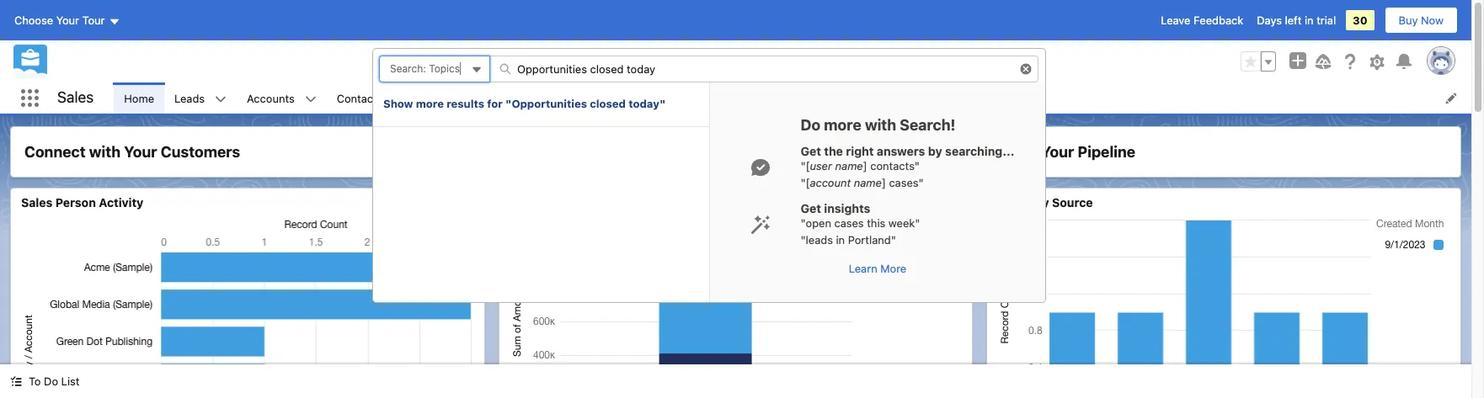 Task type: locate. For each thing, give the bounding box(es) containing it.
0 vertical spatial opportunities
[[615, 55, 685, 68]]

tour
[[82, 13, 105, 27]]

contacts"
[[870, 159, 920, 173]]

group
[[1241, 51, 1276, 72]]

your left the 'tour'
[[56, 13, 79, 27]]

1 vertical spatial "[
[[801, 176, 810, 189]]

leads for leads by source
[[997, 195, 1032, 210]]

leads inside list item
[[174, 91, 205, 105]]

with right connect
[[89, 143, 121, 161]]

more for results
[[416, 97, 444, 110]]

sales left person
[[21, 195, 53, 210]]

2 horizontal spatial your
[[1041, 143, 1074, 161]]

0 vertical spatial text default image
[[215, 93, 227, 105]]

text default image for get the right answers by searching...
[[750, 157, 770, 178]]

get
[[801, 144, 821, 158], [801, 201, 821, 216]]

your inside choose your tour popup button
[[56, 13, 79, 27]]

1 vertical spatial leads
[[997, 195, 1032, 210]]

text default image left "open
[[750, 215, 770, 235]]

sales up connect
[[57, 89, 94, 106]]

by down search!
[[928, 144, 942, 158]]

closed left today"
[[590, 97, 626, 110]]

name down contacts"
[[854, 176, 882, 189]]

30
[[1353, 13, 1367, 27]]

1 vertical spatial name
[[854, 176, 882, 189]]

opportunities list item
[[415, 83, 527, 114]]

leave
[[1161, 13, 1190, 27]]

0 horizontal spatial your
[[56, 13, 79, 27]]

days left in trial
[[1257, 13, 1336, 27]]

list
[[114, 83, 1471, 114]]

feedback
[[1193, 13, 1243, 27]]

with
[[865, 116, 896, 134], [89, 143, 121, 161]]

0 vertical spatial leads
[[174, 91, 205, 105]]

0 vertical spatial ]
[[863, 159, 867, 173]]

leads for leads
[[174, 91, 205, 105]]

0 vertical spatial "[
[[801, 159, 810, 173]]

1 horizontal spatial more
[[824, 116, 861, 134]]

text default image right accounts
[[305, 93, 316, 105]]

"[ up account
[[801, 159, 810, 173]]

1 vertical spatial opportunities
[[425, 91, 495, 105]]

1 horizontal spatial ]
[[882, 176, 886, 189]]

1 horizontal spatial sales
[[57, 89, 94, 106]]

this
[[867, 216, 885, 230]]

build
[[1001, 143, 1038, 161]]

0 vertical spatial more
[[416, 97, 444, 110]]

"[ down user
[[801, 176, 810, 189]]

0 horizontal spatial text default image
[[10, 376, 22, 388]]

0 horizontal spatial in
[[836, 233, 845, 246]]

get up "open
[[801, 201, 821, 216]]

text default image inside leads list item
[[215, 93, 227, 105]]

get inside get the right answers by searching... "[ user name ] contacts" "[ account name ] cases"
[[801, 144, 821, 158]]

1 get from the top
[[801, 144, 821, 158]]

portland"
[[848, 233, 896, 246]]

show
[[383, 97, 413, 110]]

for
[[487, 97, 503, 110]]

get up user
[[801, 144, 821, 158]]

more up the
[[824, 116, 861, 134]]

more right show
[[416, 97, 444, 110]]

activity
[[99, 195, 143, 210]]

0 horizontal spatial do
[[44, 375, 58, 388]]

1 vertical spatial do
[[44, 375, 58, 388]]

closed left today
[[688, 55, 722, 68]]

with up answers
[[865, 116, 896, 134]]

text default image left user
[[750, 157, 770, 178]]

opportunities
[[615, 55, 685, 68], [425, 91, 495, 105]]

Search... search field
[[489, 56, 1038, 83]]

1 horizontal spatial opportunities
[[615, 55, 685, 68]]

text default image inside "to do list" button
[[10, 376, 22, 388]]

0 horizontal spatial by
[[928, 144, 942, 158]]

sales person activity
[[21, 195, 143, 210]]

0 vertical spatial text default image
[[305, 93, 316, 105]]

in right the left
[[1305, 13, 1314, 27]]

0 horizontal spatial with
[[89, 143, 121, 161]]

0 horizontal spatial opportunities
[[425, 91, 495, 105]]

to do list button
[[0, 365, 90, 398]]

1 horizontal spatial closed
[[688, 55, 722, 68]]

1 vertical spatial in
[[836, 233, 845, 246]]

0 vertical spatial closed
[[688, 55, 722, 68]]

2 "[ from the top
[[801, 176, 810, 189]]

name down "right"
[[835, 159, 863, 173]]

your
[[56, 13, 79, 27], [124, 143, 157, 161], [1041, 143, 1074, 161]]

0 horizontal spatial sales
[[21, 195, 53, 210]]

] down contacts"
[[882, 176, 886, 189]]

to do list
[[29, 375, 79, 388]]

user
[[810, 159, 832, 173]]

your down home link
[[124, 143, 157, 161]]

opportunities up the forecasts link
[[615, 55, 685, 68]]

leave feedback
[[1161, 13, 1243, 27]]

opportunities inside button
[[615, 55, 685, 68]]

text default image left 'to' at bottom
[[10, 376, 22, 388]]

people: opportunities closed today
[[574, 55, 753, 68]]

connect with your customers
[[24, 143, 240, 161]]

0 horizontal spatial more
[[416, 97, 444, 110]]

"[
[[801, 159, 810, 173], [801, 176, 810, 189]]

]
[[863, 159, 867, 173], [882, 176, 886, 189]]

1 vertical spatial with
[[89, 143, 121, 161]]

in inside the get insights "open cases this week" "leads in portland"
[[836, 233, 845, 246]]

buy
[[1399, 13, 1418, 27]]

do right 'to' at bottom
[[44, 375, 58, 388]]

in
[[1305, 13, 1314, 27], [836, 233, 845, 246]]

1 horizontal spatial in
[[1305, 13, 1314, 27]]

to
[[29, 375, 41, 388]]

do up user
[[801, 116, 820, 134]]

1 horizontal spatial leads
[[997, 195, 1032, 210]]

accounts
[[247, 91, 295, 105]]

1 vertical spatial text default image
[[750, 157, 770, 178]]

home
[[124, 91, 154, 105]]

0 horizontal spatial leads
[[174, 91, 205, 105]]

closed
[[688, 55, 722, 68], [590, 97, 626, 110]]

opportunities right show
[[425, 91, 495, 105]]

leads link
[[164, 83, 215, 114]]

1 vertical spatial sales
[[21, 195, 53, 210]]

0 vertical spatial by
[[928, 144, 942, 158]]

home link
[[114, 83, 164, 114]]

2 vertical spatial text default image
[[750, 215, 770, 235]]

1 horizontal spatial by
[[1035, 195, 1049, 210]]

0 vertical spatial with
[[865, 116, 896, 134]]

0 vertical spatial get
[[801, 144, 821, 158]]

get the right answers by searching... "[ user name ] contacts" "[ account name ] cases"
[[801, 144, 1014, 189]]

get inside the get insights "open cases this week" "leads in portland"
[[801, 201, 821, 216]]

by
[[928, 144, 942, 158], [1035, 195, 1049, 210]]

text default image
[[215, 93, 227, 105], [750, 157, 770, 178], [750, 215, 770, 235]]

None text field
[[379, 56, 490, 83]]

1 horizontal spatial text default image
[[305, 93, 316, 105]]

today"
[[629, 97, 666, 110]]

text default image left accounts
[[215, 93, 227, 105]]

days
[[1257, 13, 1282, 27]]

1 vertical spatial closed
[[590, 97, 626, 110]]

1 vertical spatial get
[[801, 201, 821, 216]]

calendar link
[[527, 83, 593, 114]]

0 vertical spatial do
[[801, 116, 820, 134]]

1 vertical spatial text default image
[[10, 376, 22, 388]]

name
[[835, 159, 863, 173], [854, 176, 882, 189]]

leads down build
[[997, 195, 1032, 210]]

insights
[[824, 201, 870, 216]]

by inside get the right answers by searching... "[ user name ] contacts" "[ account name ] cases"
[[928, 144, 942, 158]]

2 get from the top
[[801, 201, 821, 216]]

results
[[447, 97, 484, 110]]

calendar list item
[[527, 83, 614, 114]]

build your pipeline
[[1001, 143, 1135, 161]]

do
[[801, 116, 820, 134], [44, 375, 58, 388]]

more
[[416, 97, 444, 110], [824, 116, 861, 134]]

1 vertical spatial more
[[824, 116, 861, 134]]

"open
[[801, 216, 831, 230]]

leads right home link
[[174, 91, 205, 105]]

text default image
[[305, 93, 316, 105], [10, 376, 22, 388]]

your for choose
[[56, 13, 79, 27]]

by left source
[[1035, 195, 1049, 210]]

text default image for get insights
[[750, 215, 770, 235]]

sales
[[57, 89, 94, 106], [21, 195, 53, 210]]

dashboards link
[[685, 83, 766, 114]]

dashboards
[[695, 91, 756, 105]]

leads
[[174, 91, 205, 105], [997, 195, 1032, 210]]

get for get insights
[[801, 201, 821, 216]]

your right build
[[1041, 143, 1074, 161]]

] down "right"
[[863, 159, 867, 173]]

0 vertical spatial sales
[[57, 89, 94, 106]]

text default image inside accounts list item
[[305, 93, 316, 105]]

"opportunities
[[505, 97, 587, 110]]

in down cases
[[836, 233, 845, 246]]

your for build
[[1041, 143, 1074, 161]]

1 vertical spatial ]
[[882, 176, 886, 189]]



Task type: describe. For each thing, give the bounding box(es) containing it.
customers
[[161, 143, 240, 161]]

buy now
[[1399, 13, 1444, 27]]

0 vertical spatial in
[[1305, 13, 1314, 27]]

search!
[[900, 116, 956, 134]]

pipeline
[[1078, 143, 1135, 161]]

dashboards list item
[[685, 83, 788, 114]]

list
[[61, 375, 79, 388]]

1 vertical spatial by
[[1035, 195, 1049, 210]]

leads by source
[[997, 195, 1093, 210]]

leads list item
[[164, 83, 237, 114]]

the
[[824, 144, 843, 158]]

accounts list item
[[237, 83, 327, 114]]

show more results for "opportunities closed today"
[[383, 97, 666, 110]]

more for with
[[824, 116, 861, 134]]

closed inside people: opportunities closed today button
[[688, 55, 722, 68]]

left
[[1285, 13, 1302, 27]]

account
[[810, 176, 851, 189]]

"leads
[[801, 233, 833, 246]]

buy now button
[[1384, 7, 1458, 34]]

cases
[[834, 216, 864, 230]]

choose your tour button
[[13, 7, 121, 34]]

1 horizontal spatial with
[[865, 116, 896, 134]]

now
[[1421, 13, 1444, 27]]

people:
[[574, 55, 612, 68]]

searching...
[[945, 144, 1014, 158]]

calendar
[[537, 91, 582, 105]]

source
[[1052, 195, 1093, 210]]

do inside button
[[44, 375, 58, 388]]

0 vertical spatial name
[[835, 159, 863, 173]]

contacts list item
[[327, 83, 415, 114]]

choose your tour
[[14, 13, 105, 27]]

leave feedback link
[[1161, 13, 1243, 27]]

get insights "open cases this week" "leads in portland"
[[801, 201, 920, 246]]

today
[[725, 55, 753, 68]]

sales for sales
[[57, 89, 94, 106]]

0 horizontal spatial ]
[[863, 159, 867, 173]]

forecasts
[[625, 91, 674, 105]]

answers
[[877, 144, 925, 158]]

people: opportunities closed today button
[[541, 48, 878, 75]]

1 horizontal spatial do
[[801, 116, 820, 134]]

right
[[846, 144, 874, 158]]

trial
[[1317, 13, 1336, 27]]

0 horizontal spatial closed
[[590, 97, 626, 110]]

get for get the right answers by searching...
[[801, 144, 821, 158]]

list containing home
[[114, 83, 1471, 114]]

1 "[ from the top
[[801, 159, 810, 173]]

choose
[[14, 13, 53, 27]]

forecasts link
[[614, 83, 685, 114]]

opportunities link
[[415, 83, 505, 114]]

accounts link
[[237, 83, 305, 114]]

person
[[55, 195, 96, 210]]

contacts link
[[327, 83, 393, 114]]

cases"
[[889, 176, 924, 189]]

opportunities inside list item
[[425, 91, 495, 105]]

1 horizontal spatial your
[[124, 143, 157, 161]]

connect
[[24, 143, 86, 161]]

contacts
[[337, 91, 383, 105]]

do more with search!
[[801, 116, 956, 134]]

sales for sales person activity
[[21, 195, 53, 210]]

week"
[[888, 216, 920, 230]]



Task type: vqa. For each thing, say whether or not it's contained in the screenshot.
CREATED ON cell
no



